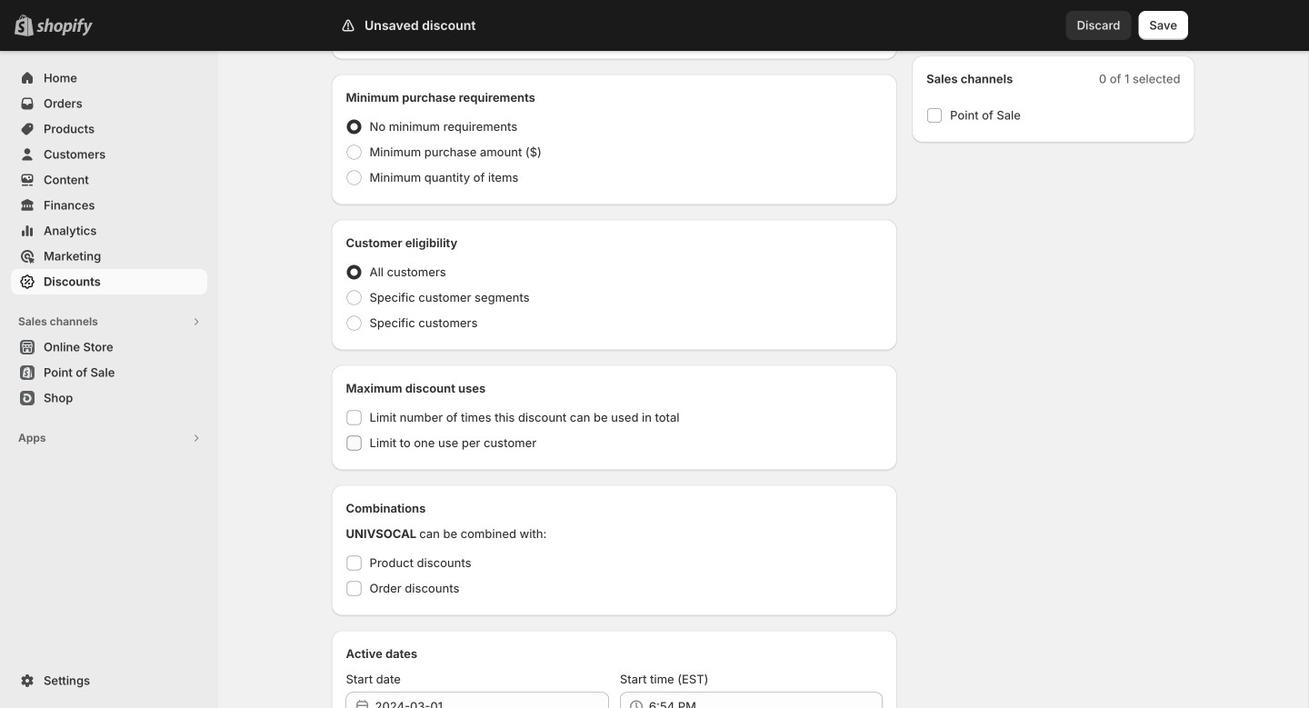 Task type: locate. For each thing, give the bounding box(es) containing it.
shopify image
[[36, 18, 93, 36]]

Enter time text field
[[649, 692, 883, 708]]



Task type: vqa. For each thing, say whether or not it's contained in the screenshot.
My Store icon
no



Task type: describe. For each thing, give the bounding box(es) containing it.
YYYY-MM-DD text field
[[375, 692, 609, 708]]



